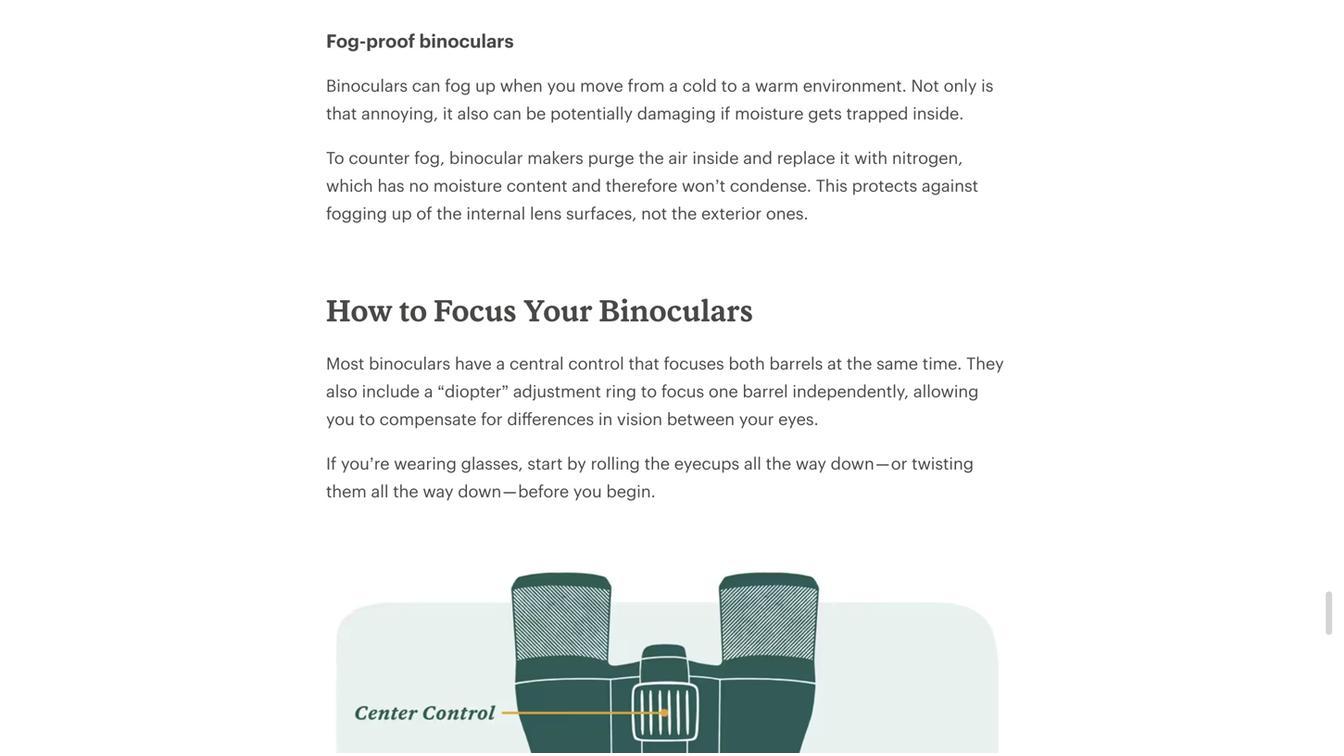 Task type: locate. For each thing, give the bounding box(es) containing it.
way down 'eyes.'
[[796, 453, 826, 473]]

to
[[721, 76, 737, 95], [399, 292, 427, 328], [641, 381, 657, 401], [359, 409, 375, 428]]

most
[[326, 353, 364, 373]]

and
[[743, 148, 773, 167], [572, 176, 601, 195]]

1 horizontal spatial and
[[743, 148, 773, 167]]

1 vertical spatial binoculars
[[599, 292, 753, 328]]

moisture down binocular
[[433, 176, 502, 195]]

binoculars up annoying,
[[326, 76, 408, 95]]

0 horizontal spatial it
[[443, 103, 453, 123]]

you up if
[[326, 409, 355, 428]]

in
[[598, 409, 613, 428]]

have
[[455, 353, 492, 373]]

focus
[[434, 292, 517, 328]]

1 horizontal spatial moisture
[[735, 103, 804, 123]]

a up compensate
[[424, 381, 433, 401]]

twisting
[[912, 453, 974, 473]]

a
[[669, 76, 678, 95], [742, 76, 751, 95], [496, 353, 505, 373], [424, 381, 433, 401]]

way
[[796, 453, 826, 473], [423, 481, 453, 501]]

it inside "to counter fog, binocular makers purge the air inside and replace it with nitrogen, which has no moisture content and therefore won't condense. this protects against fogging up of the internal lens surfaces, not the exterior ones."
[[840, 148, 850, 167]]

warm
[[755, 76, 799, 95]]

not
[[911, 76, 939, 95]]

1 horizontal spatial all
[[744, 453, 761, 473]]

fogging
[[326, 203, 387, 223]]

it inside binoculars can fog up when you move from a cold to a warm environment. not only is that annoying, it also can be potentially damaging if moisture gets trapped inside.
[[443, 103, 453, 123]]

therefore
[[606, 176, 677, 195]]

2 vertical spatial you
[[573, 481, 602, 501]]

1 vertical spatial up
[[392, 203, 412, 223]]

to
[[326, 148, 344, 167]]

0 horizontal spatial all
[[371, 481, 389, 501]]

also
[[457, 103, 489, 123], [326, 381, 357, 401]]

binoculars up focuses
[[599, 292, 753, 328]]

counter
[[349, 148, 410, 167]]

1 vertical spatial you
[[326, 409, 355, 428]]

0 vertical spatial binoculars
[[326, 76, 408, 95]]

0 vertical spatial all
[[744, 453, 761, 473]]

0 horizontal spatial that
[[326, 103, 357, 123]]

can
[[412, 76, 441, 95], [493, 103, 522, 123]]

to right ring
[[641, 381, 657, 401]]

0 horizontal spatial up
[[392, 203, 412, 223]]

1 horizontal spatial also
[[457, 103, 489, 123]]

and up surfaces,
[[572, 176, 601, 195]]

independently,
[[792, 381, 909, 401]]

the up 'begin.'
[[644, 453, 670, 473]]

0 vertical spatial also
[[457, 103, 489, 123]]

allowing
[[913, 381, 979, 401]]

be
[[526, 103, 546, 123]]

that up to at the top of page
[[326, 103, 357, 123]]

makers
[[527, 148, 583, 167]]

damaging
[[637, 103, 716, 123]]

it
[[443, 103, 453, 123], [840, 148, 850, 167]]

you right when
[[547, 76, 576, 95]]

both
[[729, 353, 765, 373]]

the
[[639, 148, 664, 167], [437, 203, 462, 223], [672, 203, 697, 223], [847, 353, 872, 373], [644, 453, 670, 473], [766, 453, 791, 473], [393, 481, 418, 501]]

0 vertical spatial it
[[443, 103, 453, 123]]

cold
[[682, 76, 717, 95]]

if you're wearing glasses, start by rolling the eyecups all the way down—or twisting them all the way down—before you begin.
[[326, 453, 974, 501]]

binoculars up fog on the left top
[[419, 30, 514, 51]]

gets
[[808, 103, 842, 123]]

0 horizontal spatial binoculars
[[326, 76, 408, 95]]

binoculars
[[326, 76, 408, 95], [599, 292, 753, 328]]

1 vertical spatial and
[[572, 176, 601, 195]]

that inside binoculars can fog up when you move from a cold to a warm environment. not only is that annoying, it also can be potentially damaging if moisture gets trapped inside.
[[326, 103, 357, 123]]

1 horizontal spatial up
[[475, 76, 496, 95]]

way down wearing
[[423, 481, 453, 501]]

won't
[[682, 176, 726, 195]]

an illustration of binoculars showing where the eyecup, center control, and diopter control are located image
[[326, 566, 1008, 753]]

exterior
[[701, 203, 762, 223]]

with
[[854, 148, 888, 167]]

potentially
[[550, 103, 633, 123]]

up inside binoculars can fog up when you move from a cold to a warm environment. not only is that annoying, it also can be potentially damaging if moisture gets trapped inside.
[[475, 76, 496, 95]]

0 horizontal spatial also
[[326, 381, 357, 401]]

down—or
[[831, 453, 907, 473]]

your
[[523, 292, 592, 328]]

1 horizontal spatial that
[[629, 353, 659, 373]]

content
[[507, 176, 567, 195]]

binoculars inside binoculars can fog up when you move from a cold to a warm environment. not only is that annoying, it also can be potentially damaging if moisture gets trapped inside.
[[326, 76, 408, 95]]

1 horizontal spatial it
[[840, 148, 850, 167]]

1 vertical spatial also
[[326, 381, 357, 401]]

the right of
[[437, 203, 462, 223]]

can left "be" on the left
[[493, 103, 522, 123]]

to inside binoculars can fog up when you move from a cold to a warm environment. not only is that annoying, it also can be potentially damaging if moisture gets trapped inside.
[[721, 76, 737, 95]]

also down fog on the left top
[[457, 103, 489, 123]]

control
[[568, 353, 624, 373]]

it down fog on the left top
[[443, 103, 453, 123]]

the right at
[[847, 353, 872, 373]]

move
[[580, 76, 623, 95]]

up inside "to counter fog, binocular makers purge the air inside and replace it with nitrogen, which has no moisture content and therefore won't condense. this protects against fogging up of the internal lens surfaces, not the exterior ones."
[[392, 203, 412, 223]]

1 vertical spatial can
[[493, 103, 522, 123]]

0 vertical spatial that
[[326, 103, 357, 123]]

focus
[[661, 381, 704, 401]]

a left the warm
[[742, 76, 751, 95]]

binoculars can fog up when you move from a cold to a warm environment. not only is that annoying, it also can be potentially damaging if moisture gets trapped inside.
[[326, 76, 993, 123]]

that inside most binoculars have a central control that focuses both barrels at the same time. they also include a "diopter" adjustment ring to focus one barrel independently, allowing you to compensate for differences in vision between your eyes.
[[629, 353, 659, 373]]

all down you're
[[371, 481, 389, 501]]

0 vertical spatial and
[[743, 148, 773, 167]]

from
[[628, 76, 665, 95]]

0 vertical spatial moisture
[[735, 103, 804, 123]]

condense.
[[730, 176, 811, 195]]

the right not
[[672, 203, 697, 223]]

0 horizontal spatial can
[[412, 76, 441, 95]]

barrels
[[769, 353, 823, 373]]

central
[[510, 353, 564, 373]]

start
[[527, 453, 563, 473]]

eyecups
[[674, 453, 739, 473]]

the down 'eyes.'
[[766, 453, 791, 473]]

for
[[481, 409, 503, 428]]

up right fog on the left top
[[475, 76, 496, 95]]

1 vertical spatial binoculars
[[369, 353, 450, 373]]

you inside most binoculars have a central control that focuses both barrels at the same time. they also include a "diopter" adjustment ring to focus one barrel independently, allowing you to compensate for differences in vision between your eyes.
[[326, 409, 355, 428]]

"diopter"
[[438, 381, 509, 401]]

0 vertical spatial way
[[796, 453, 826, 473]]

0 horizontal spatial moisture
[[433, 176, 502, 195]]

1 vertical spatial that
[[629, 353, 659, 373]]

1 vertical spatial it
[[840, 148, 850, 167]]

0 vertical spatial binoculars
[[419, 30, 514, 51]]

up
[[475, 76, 496, 95], [392, 203, 412, 223]]

1 vertical spatial moisture
[[433, 176, 502, 195]]

you down 'by' at the left of page
[[573, 481, 602, 501]]

to up if
[[721, 76, 737, 95]]

that up ring
[[629, 353, 659, 373]]

only
[[944, 76, 977, 95]]

binoculars up include
[[369, 353, 450, 373]]

can left fog on the left top
[[412, 76, 441, 95]]

also down most
[[326, 381, 357, 401]]

also inside most binoculars have a central control that focuses both barrels at the same time. they also include a "diopter" adjustment ring to focus one barrel independently, allowing you to compensate for differences in vision between your eyes.
[[326, 381, 357, 401]]

1 vertical spatial way
[[423, 481, 453, 501]]

moisture inside "to counter fog, binocular makers purge the air inside and replace it with nitrogen, which has no moisture content and therefore won't condense. this protects against fogging up of the internal lens surfaces, not the exterior ones."
[[433, 176, 502, 195]]

up left of
[[392, 203, 412, 223]]

0 vertical spatial you
[[547, 76, 576, 95]]

how to focus your binoculars
[[326, 292, 753, 328]]

this
[[816, 176, 847, 195]]

moisture down the warm
[[735, 103, 804, 123]]

all down your
[[744, 453, 761, 473]]

0 vertical spatial can
[[412, 76, 441, 95]]

moisture
[[735, 103, 804, 123], [433, 176, 502, 195]]

inside.
[[913, 103, 964, 123]]

and up condense.
[[743, 148, 773, 167]]

all
[[744, 453, 761, 473], [371, 481, 389, 501]]

it left with
[[840, 148, 850, 167]]

0 vertical spatial up
[[475, 76, 496, 95]]

one
[[709, 381, 738, 401]]

you
[[547, 76, 576, 95], [326, 409, 355, 428], [573, 481, 602, 501]]

has
[[377, 176, 404, 195]]

0 horizontal spatial and
[[572, 176, 601, 195]]

glasses,
[[461, 453, 523, 473]]

1 horizontal spatial can
[[493, 103, 522, 123]]



Task type: describe. For each thing, give the bounding box(es) containing it.
replace
[[777, 148, 835, 167]]

rolling
[[591, 453, 640, 473]]

eyes.
[[778, 409, 819, 428]]

fog
[[445, 76, 471, 95]]

internal
[[466, 203, 525, 223]]

of
[[416, 203, 432, 223]]

compensate
[[379, 409, 477, 428]]

1 horizontal spatial binoculars
[[599, 292, 753, 328]]

you inside binoculars can fog up when you move from a cold to a warm environment. not only is that annoying, it also can be potentially damaging if moisture gets trapped inside.
[[547, 76, 576, 95]]

to right how
[[399, 292, 427, 328]]

they
[[966, 353, 1004, 373]]

you inside 'if you're wearing glasses, start by rolling the eyecups all the way down—or twisting them all the way down—before you begin.'
[[573, 481, 602, 501]]

fog-
[[326, 30, 366, 51]]

to down include
[[359, 409, 375, 428]]

most binoculars have a central control that focuses both barrels at the same time. they also include a "diopter" adjustment ring to focus one barrel independently, allowing you to compensate for differences in vision between your eyes.
[[326, 353, 1004, 428]]

focuses
[[664, 353, 724, 373]]

binocular
[[449, 148, 523, 167]]

environment.
[[803, 76, 907, 95]]

proof
[[366, 30, 415, 51]]

when
[[500, 76, 543, 95]]

the left air
[[639, 148, 664, 167]]

fog-proof binoculars
[[326, 30, 514, 51]]

against
[[922, 176, 978, 195]]

nitrogen,
[[892, 148, 963, 167]]

adjustment
[[513, 381, 601, 401]]

include
[[362, 381, 420, 401]]

1 vertical spatial all
[[371, 481, 389, 501]]

trapped
[[846, 103, 908, 123]]

air
[[668, 148, 688, 167]]

fog,
[[414, 148, 445, 167]]

also inside binoculars can fog up when you move from a cold to a warm environment. not only is that annoying, it also can be potentially damaging if moisture gets trapped inside.
[[457, 103, 489, 123]]

surfaces,
[[566, 203, 637, 223]]

which
[[326, 176, 373, 195]]

between
[[667, 409, 735, 428]]

ring
[[606, 381, 636, 401]]

a right have
[[496, 353, 505, 373]]

how
[[326, 292, 393, 328]]

0 horizontal spatial way
[[423, 481, 453, 501]]

moisture inside binoculars can fog up when you move from a cold to a warm environment. not only is that annoying, it also can be potentially damaging if moisture gets trapped inside.
[[735, 103, 804, 123]]

purge
[[588, 148, 634, 167]]

down—before
[[458, 481, 569, 501]]

begin.
[[606, 481, 656, 501]]

is
[[981, 76, 993, 95]]

binoculars inside most binoculars have a central control that focuses both barrels at the same time. they also include a "diopter" adjustment ring to focus one barrel independently, allowing you to compensate for differences in vision between your eyes.
[[369, 353, 450, 373]]

the inside most binoculars have a central control that focuses both barrels at the same time. they also include a "diopter" adjustment ring to focus one barrel independently, allowing you to compensate for differences in vision between your eyes.
[[847, 353, 872, 373]]

to counter fog, binocular makers purge the air inside and replace it with nitrogen, which has no moisture content and therefore won't condense. this protects against fogging up of the internal lens surfaces, not the exterior ones.
[[326, 148, 978, 223]]

the down wearing
[[393, 481, 418, 501]]

wearing
[[394, 453, 457, 473]]

not
[[641, 203, 667, 223]]

them
[[326, 481, 367, 501]]

your
[[739, 409, 774, 428]]

lens
[[530, 203, 562, 223]]

inside
[[692, 148, 739, 167]]

if
[[720, 103, 730, 123]]

protects
[[852, 176, 917, 195]]

ones.
[[766, 203, 808, 223]]

a left cold
[[669, 76, 678, 95]]

annoying,
[[361, 103, 438, 123]]

if
[[326, 453, 336, 473]]

no
[[409, 176, 429, 195]]

vision
[[617, 409, 662, 428]]

time.
[[923, 353, 962, 373]]

you're
[[341, 453, 390, 473]]

by
[[567, 453, 586, 473]]

1 horizontal spatial way
[[796, 453, 826, 473]]

at
[[827, 353, 842, 373]]

barrel
[[743, 381, 788, 401]]

differences
[[507, 409, 594, 428]]

same
[[876, 353, 918, 373]]



Task type: vqa. For each thing, say whether or not it's contained in the screenshot.
Can to the top
yes



